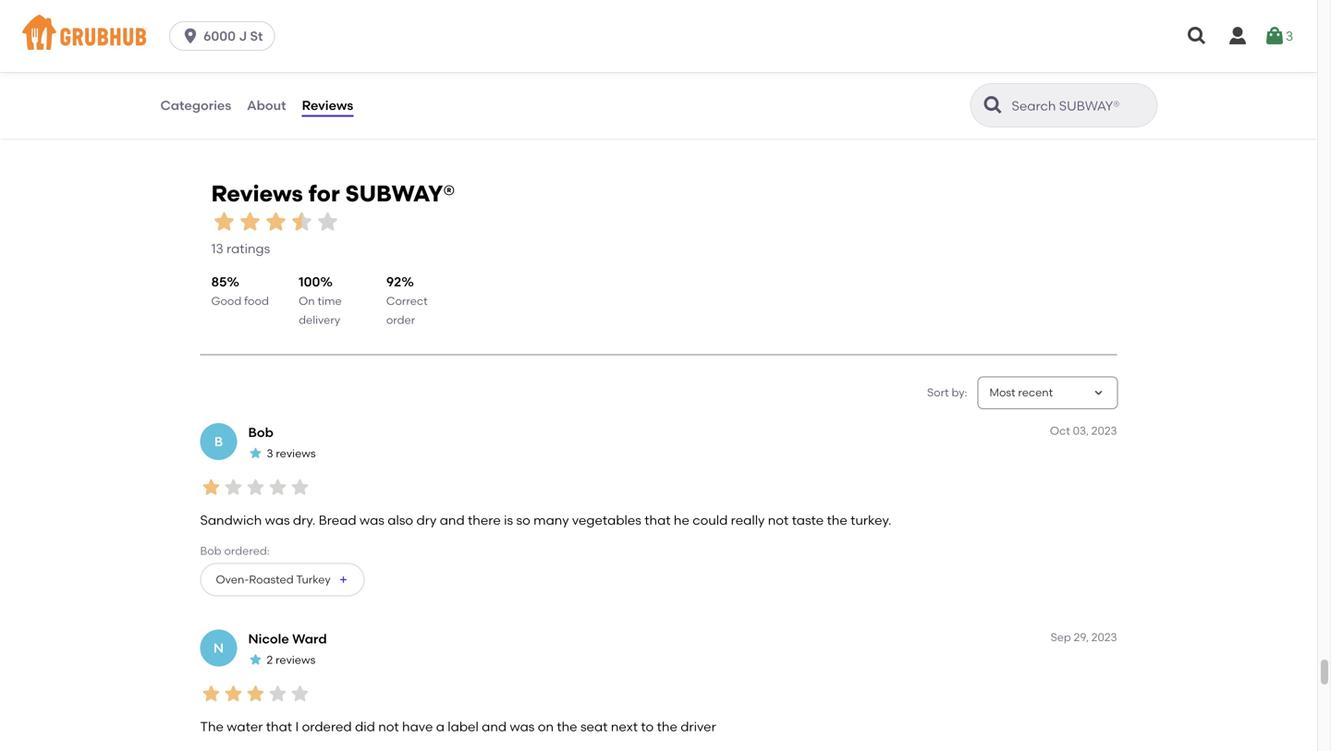Task type: vqa. For each thing, say whether or not it's contained in the screenshot.
Pickup button
no



Task type: locate. For each thing, give the bounding box(es) containing it.
0 horizontal spatial svg image
[[1186, 25, 1208, 47]]

1 2023 from the top
[[1091, 424, 1117, 438]]

$4.49
[[517, 79, 544, 93]]

good
[[211, 294, 242, 308]]

1 vertical spatial 3
[[267, 447, 273, 460]]

reviews
[[302, 97, 353, 113], [211, 180, 303, 207]]

2 horizontal spatial min
[[882, 63, 902, 77]]

1 vertical spatial that
[[266, 719, 292, 735]]

is
[[504, 513, 513, 528]]

0 vertical spatial 3
[[1286, 28, 1293, 44]]

on
[[538, 719, 554, 735]]

dry
[[416, 513, 437, 528]]

reviews for reviews
[[302, 97, 353, 113]]

6000 j st
[[203, 28, 263, 44]]

bob for bob
[[248, 425, 273, 441]]

bob
[[248, 425, 273, 441], [200, 544, 221, 558]]

1 horizontal spatial bob
[[248, 425, 273, 441]]

&
[[305, 16, 316, 34]]

3 for 3 reviews
[[267, 447, 273, 460]]

not left taste
[[768, 513, 789, 528]]

star icon image
[[396, 62, 411, 77], [411, 62, 426, 77], [426, 62, 441, 77], [441, 62, 456, 77], [456, 62, 470, 77], [456, 62, 470, 77], [727, 62, 741, 77], [741, 62, 756, 77], [756, 62, 771, 77], [771, 62, 786, 77], [786, 62, 801, 77], [1057, 62, 1072, 77], [1072, 62, 1087, 77], [1087, 62, 1101, 77], [1101, 62, 1116, 77], [1116, 62, 1131, 77], [1116, 62, 1131, 77], [211, 209, 237, 235], [237, 209, 263, 235], [263, 209, 289, 235], [289, 209, 315, 235], [289, 209, 315, 235], [315, 209, 341, 235], [248, 446, 263, 461], [200, 477, 222, 499], [222, 477, 244, 499], [244, 477, 267, 499], [267, 477, 289, 499], [289, 477, 311, 499], [248, 652, 263, 667], [200, 683, 222, 705], [222, 683, 244, 705], [244, 683, 267, 705], [267, 683, 289, 705], [289, 683, 311, 705]]

0 vertical spatial reviews
[[302, 97, 353, 113]]

0 horizontal spatial the
[[557, 719, 577, 735]]

25–40
[[186, 63, 219, 77], [847, 63, 879, 77]]

1 horizontal spatial ratings
[[1087, 83, 1131, 99]]

1 horizontal spatial $3.49
[[847, 79, 874, 93]]

0 vertical spatial 2023
[[1091, 424, 1117, 438]]

driver
[[680, 719, 716, 735]]

35–50 min $4.49 delivery
[[517, 63, 588, 93]]

sort
[[927, 386, 949, 399]]

3 svg image from the left
[[1263, 25, 1286, 47]]

0 horizontal spatial ratings
[[226, 241, 270, 257]]

bob left ordered:
[[200, 544, 221, 558]]

label
[[448, 719, 479, 735]]

was left on
[[510, 719, 535, 735]]

1 horizontal spatial and
[[482, 719, 507, 735]]

was
[[265, 513, 290, 528], [360, 513, 384, 528], [510, 719, 535, 735]]

2023 right "29," on the right of the page
[[1091, 631, 1117, 644]]

was left dry.
[[265, 513, 290, 528]]

0 vertical spatial bob
[[248, 425, 273, 441]]

2 2023 from the top
[[1091, 631, 1117, 644]]

1 horizontal spatial 25–40
[[847, 63, 879, 77]]

0 horizontal spatial 25–40
[[186, 63, 219, 77]]

that left 'he'
[[644, 513, 671, 528]]

1 horizontal spatial min
[[552, 63, 572, 77]]

Sort by: field
[[989, 385, 1053, 401]]

2 min from the left
[[552, 63, 572, 77]]

78
[[1070, 83, 1084, 99]]

vegetables
[[572, 513, 641, 528]]

plus icon image
[[338, 575, 349, 586]]

not
[[768, 513, 789, 528], [378, 719, 399, 735]]

reviews for bob
[[276, 447, 316, 460]]

j
[[239, 28, 247, 44]]

oven-
[[216, 573, 249, 587]]

3 min from the left
[[882, 63, 902, 77]]

1 horizontal spatial that
[[644, 513, 671, 528]]

categories
[[160, 97, 231, 113]]

2 horizontal spatial svg image
[[1263, 25, 1286, 47]]

delivery inside 100 on time delivery
[[299, 313, 340, 327]]

recent
[[1018, 386, 1053, 399]]

25–40 min $3.49 delivery
[[186, 63, 258, 93], [847, 63, 918, 93]]

the right taste
[[827, 513, 847, 528]]

and right dry
[[440, 513, 465, 528]]

and
[[440, 513, 465, 528], [482, 719, 507, 735]]

reviews for nicole ward
[[276, 654, 315, 667]]

0 horizontal spatial $3.49
[[186, 79, 213, 93]]

that left i
[[266, 719, 292, 735]]

2 25–40 min $3.49 delivery from the left
[[847, 63, 918, 93]]

bob ordered:
[[200, 544, 270, 558]]

$3.49
[[186, 79, 213, 93], [847, 79, 874, 93]]

1 horizontal spatial 25–40 min $3.49 delivery
[[847, 63, 918, 93]]

1 vertical spatial bob
[[200, 544, 221, 558]]

1 vertical spatial 2023
[[1091, 631, 1117, 644]]

most
[[989, 386, 1015, 399]]

subway®
[[345, 180, 455, 207]]

search icon image
[[982, 94, 1004, 116]]

1 reviews from the top
[[276, 447, 316, 460]]

0 vertical spatial reviews
[[276, 447, 316, 460]]

sandwich
[[200, 513, 262, 528]]

1 horizontal spatial svg image
[[1227, 25, 1249, 47]]

reviews down the 'nicole ward'
[[276, 654, 315, 667]]

reviews inside button
[[302, 97, 353, 113]]

reviews right about
[[302, 97, 353, 113]]

the right to
[[657, 719, 677, 735]]

2023
[[1091, 424, 1117, 438], [1091, 631, 1117, 644]]

water
[[227, 719, 263, 735]]

0 horizontal spatial not
[[378, 719, 399, 735]]

roasted
[[249, 573, 294, 587]]

was left also
[[360, 513, 384, 528]]

1 horizontal spatial 3
[[1286, 28, 1293, 44]]

1 vertical spatial reviews
[[211, 180, 303, 207]]

svg image
[[181, 27, 200, 45]]

not right did
[[378, 719, 399, 735]]

oven-roasted turkey
[[216, 573, 331, 587]]

0 vertical spatial and
[[440, 513, 465, 528]]

turkey.
[[850, 513, 891, 528]]

ratings
[[1087, 83, 1131, 99], [226, 241, 270, 257]]

0 horizontal spatial 3
[[267, 447, 273, 460]]

3
[[1286, 28, 1293, 44], [267, 447, 273, 460]]

0 horizontal spatial 25–40 min $3.49 delivery
[[186, 63, 258, 93]]

bj's
[[186, 16, 217, 34]]

0 horizontal spatial bob
[[200, 544, 221, 558]]

1 vertical spatial ratings
[[226, 241, 270, 257]]

oct 03, 2023
[[1050, 424, 1117, 438]]

and right label
[[482, 719, 507, 735]]

1 25–40 min $3.49 delivery from the left
[[186, 63, 258, 93]]

ward
[[292, 631, 327, 647]]

reviews up dry.
[[276, 447, 316, 460]]

1 horizontal spatial the
[[657, 719, 677, 735]]

reviews
[[276, 447, 316, 460], [276, 654, 315, 667]]

svg image
[[1186, 25, 1208, 47], [1227, 25, 1249, 47], [1263, 25, 1286, 47]]

the right on
[[557, 719, 577, 735]]

2 reviews from the top
[[276, 654, 315, 667]]

categories button
[[159, 72, 232, 139]]

by:
[[952, 386, 967, 399]]

0 horizontal spatial min
[[221, 63, 241, 77]]

american
[[212, 40, 265, 53]]

3 inside button
[[1286, 28, 1293, 44]]

sep
[[1051, 631, 1071, 644]]

2023 right 03,
[[1091, 424, 1117, 438]]

1 vertical spatial not
[[378, 719, 399, 735]]

bob up 3 reviews
[[248, 425, 273, 441]]

13 ratings
[[211, 241, 270, 257]]

ratings right 78
[[1087, 83, 1131, 99]]

0 vertical spatial ratings
[[1087, 83, 1131, 99]]

ratings right the 13 at the top of the page
[[226, 241, 270, 257]]

correct
[[386, 294, 428, 308]]

did
[[355, 719, 375, 735]]

1 vertical spatial reviews
[[276, 654, 315, 667]]

0 horizontal spatial that
[[266, 719, 292, 735]]

1 horizontal spatial not
[[768, 513, 789, 528]]

100
[[299, 274, 320, 290]]

reviews up 13 ratings
[[211, 180, 303, 207]]

sandwich was dry. bread was also dry and there is so many vegetables that he could really not taste the turkey.
[[200, 513, 891, 528]]

the
[[200, 719, 224, 735]]

next
[[611, 719, 638, 735]]

n
[[213, 640, 224, 656]]

reviews button
[[301, 72, 354, 139]]

2 25–40 from the left
[[847, 63, 879, 77]]



Task type: describe. For each thing, give the bounding box(es) containing it.
1 min from the left
[[221, 63, 241, 77]]

ratings for 78 ratings
[[1087, 83, 1131, 99]]

seat
[[580, 719, 608, 735]]

1 25–40 from the left
[[186, 63, 219, 77]]

0 vertical spatial that
[[644, 513, 671, 528]]

bread
[[319, 513, 356, 528]]

time
[[317, 294, 342, 308]]

1 svg image from the left
[[1186, 25, 1208, 47]]

2
[[267, 654, 273, 667]]

2 horizontal spatial was
[[510, 719, 535, 735]]

100 on time delivery
[[299, 274, 342, 327]]

92 correct order
[[386, 274, 428, 327]]

Search SUBWAY® search field
[[1010, 97, 1151, 115]]

about
[[247, 97, 286, 113]]

13
[[211, 241, 223, 257]]

caret down icon image
[[1091, 386, 1106, 401]]

oct
[[1050, 424, 1070, 438]]

could
[[693, 513, 728, 528]]

03,
[[1073, 424, 1089, 438]]

reviews for subway®
[[211, 180, 455, 207]]

29,
[[1074, 631, 1089, 644]]

2 svg image from the left
[[1227, 25, 1249, 47]]

main navigation navigation
[[0, 0, 1317, 72]]

78 ratings
[[1070, 83, 1131, 99]]

sort by:
[[927, 386, 967, 399]]

0 vertical spatial not
[[768, 513, 789, 528]]

bob for bob ordered:
[[200, 544, 221, 558]]

b
[[214, 434, 223, 450]]

85 good food
[[211, 274, 269, 308]]

85
[[211, 274, 227, 290]]

on
[[299, 294, 315, 308]]

nicole ward
[[248, 631, 327, 647]]

to
[[641, 719, 654, 735]]

35–50
[[517, 63, 549, 77]]

most recent
[[989, 386, 1053, 399]]

3 reviews
[[267, 447, 316, 460]]

6000
[[203, 28, 236, 44]]

subscription pass image
[[186, 40, 205, 54]]

92
[[386, 274, 401, 290]]

dry.
[[293, 513, 316, 528]]

3 for 3
[[1286, 28, 1293, 44]]

about button
[[246, 72, 287, 139]]

turkey
[[296, 573, 331, 587]]

nicole
[[248, 631, 289, 647]]

there
[[468, 513, 501, 528]]

svg image inside 3 button
[[1263, 25, 1286, 47]]

ordered:
[[224, 544, 270, 558]]

0 horizontal spatial and
[[440, 513, 465, 528]]

order
[[386, 313, 415, 327]]

i
[[295, 719, 299, 735]]

2023 for sandwich was dry. bread was also dry and there is so many vegetables that he could really not taste the turkey.
[[1091, 424, 1117, 438]]

2023 for the water that i ordered did not have a label and was on the seat next to the driver
[[1091, 631, 1117, 644]]

also
[[388, 513, 413, 528]]

brewhouse
[[320, 16, 400, 34]]

2 reviews
[[267, 654, 315, 667]]

so
[[516, 513, 530, 528]]

bj's restaurant & brewhouse link
[[186, 14, 470, 35]]

have
[[402, 719, 433, 735]]

food
[[244, 294, 269, 308]]

many
[[533, 513, 569, 528]]

ratings for 13 ratings
[[226, 241, 270, 257]]

restaurant
[[220, 16, 301, 34]]

the water that i ordered did not have a label and was on the seat next to the driver
[[200, 719, 716, 735]]

taste
[[792, 513, 824, 528]]

2 $3.49 from the left
[[847, 79, 874, 93]]

he
[[674, 513, 689, 528]]

0 horizontal spatial was
[[265, 513, 290, 528]]

ordered
[[302, 719, 352, 735]]

bj's restaurant & brewhouse
[[186, 16, 400, 34]]

a
[[436, 719, 445, 735]]

really
[[731, 513, 765, 528]]

delivery inside '35–50 min $4.49 delivery'
[[546, 79, 588, 93]]

6000 j st button
[[169, 21, 282, 51]]

sep 29, 2023
[[1051, 631, 1117, 644]]

min inside '35–50 min $4.49 delivery'
[[552, 63, 572, 77]]

3 button
[[1263, 19, 1293, 53]]

1 vertical spatial and
[[482, 719, 507, 735]]

oven-roasted turkey button
[[200, 563, 365, 597]]

1 horizontal spatial was
[[360, 513, 384, 528]]

reviews for reviews for subway®
[[211, 180, 303, 207]]

st
[[250, 28, 263, 44]]

1 $3.49 from the left
[[186, 79, 213, 93]]

2 horizontal spatial the
[[827, 513, 847, 528]]

for
[[308, 180, 340, 207]]



